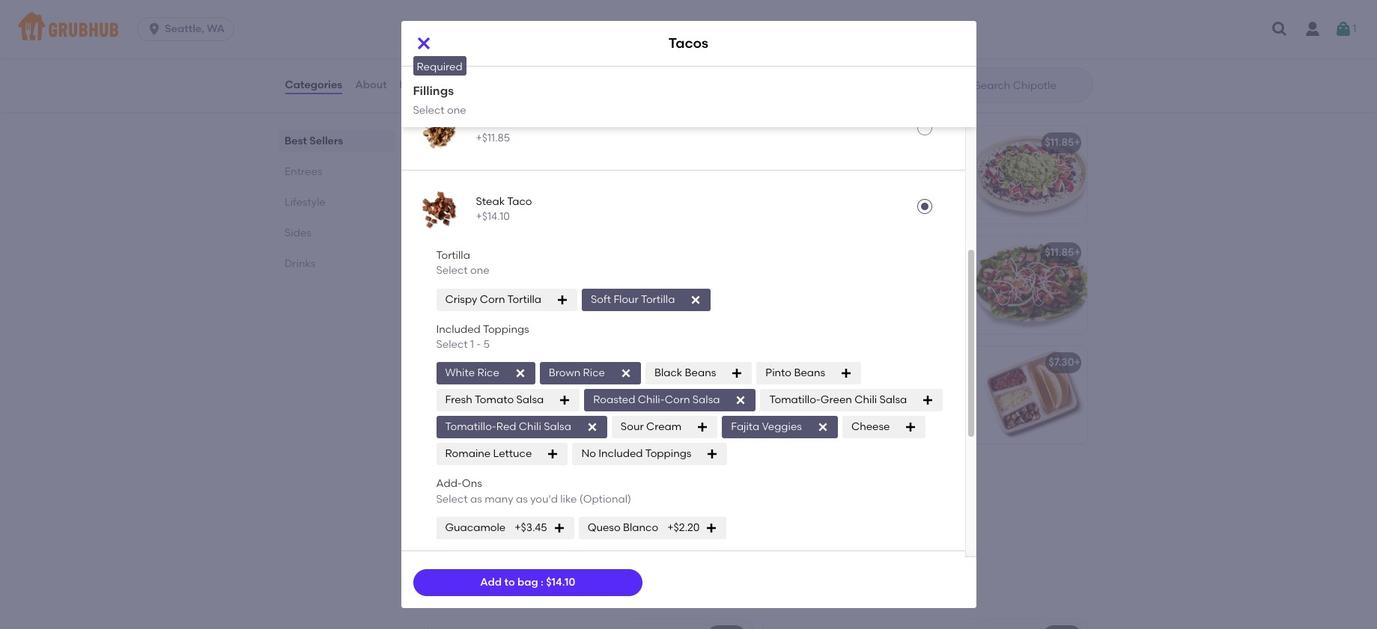 Task type: vqa. For each thing, say whether or not it's contained in the screenshot.
Avenue
no



Task type: locate. For each thing, give the bounding box(es) containing it.
0 horizontal spatial served
[[505, 411, 538, 424]]

select down fillings
[[413, 104, 445, 116]]

soft inside your choice of meat, guacamole or queso, and two toppings to go with a pair of crispy corn or soft flour tortillas.includes fruit or kid's chips and organic juice or milk.
[[879, 408, 898, 421]]

beans right black
[[685, 367, 716, 380]]

flour
[[499, 268, 524, 281], [614, 293, 639, 306]]

your choice of meat, guacamole or queso, and two toppings to go with a pair of crispy corn or soft flour tortillas.includes fruit or kid's chips and organic juice or milk.
[[772, 378, 959, 451]]

cheese
[[437, 268, 476, 281], [851, 421, 890, 434]]

your choice of freshly grilled meat or sofritas served in a delicious bowl with rice, beans, or fajita veggies, and topped with guac, salsa, queso blanco, sour cream or cheese.
[[772, 161, 956, 234]]

1 horizontal spatial freshly
[[846, 161, 879, 173]]

one inside tortilla select one
[[470, 265, 489, 277]]

and inside your choice of freshly grilled meat or sofritas served in a delicious bowl with rice, beans, or fajita veggies, and topped with guac, salsa, queso blanco, sour cream or cheese.
[[772, 206, 793, 219]]

corn down black beans
[[665, 394, 690, 407]]

1 vertical spatial quesadilla
[[464, 467, 520, 479]]

+ for kid's build your own image
[[1074, 357, 1080, 369]]

1 horizontal spatial seller
[[803, 122, 827, 132]]

kid's for kid's build your own
[[772, 357, 797, 369]]

taco inside steak taco +$14.10
[[507, 195, 532, 208]]

your inside your choice of freshly grilled meat or sofritas served in a delicious bowl with rice, beans, or fajita veggies, and topped with guac, salsa, queso blanco, sour cream or cheese.
[[772, 161, 795, 173]]

with left the rice,
[[772, 191, 794, 204]]

1 vertical spatial entrees
[[284, 165, 322, 178]]

and up blanco,
[[772, 206, 793, 219]]

select inside add-ons select as many as you'd like (optional)
[[436, 493, 468, 506]]

0 horizontal spatial flour
[[499, 268, 524, 281]]

fresh
[[445, 394, 472, 407]]

choice up veggies
[[437, 283, 471, 296]]

1 horizontal spatial kid's
[[772, 357, 797, 369]]

black
[[654, 367, 682, 380]]

in down guacamole,
[[541, 411, 550, 424]]

bag
[[517, 576, 538, 589]]

cheese for cheese
[[851, 421, 890, 434]]

0 horizontal spatial best seller
[[446, 342, 492, 352]]

entrees down best sellers
[[284, 165, 322, 178]]

kid's up +$3.45
[[518, 503, 540, 516]]

and inside your choice of freshly grilled meat, sofritas, or guacamole, and up to five toppings served in a soft or hard-shell tortilla.
[[556, 396, 576, 409]]

as left you'd
[[516, 493, 528, 506]]

1 vertical spatial one
[[470, 265, 489, 277]]

with
[[437, 488, 460, 501]]

grilled up delicious
[[882, 161, 913, 173]]

2 rice from the left
[[583, 367, 605, 380]]

tomatillo- up the romaine
[[445, 421, 496, 434]]

veggies
[[437, 298, 476, 311]]

1 vertical spatial organic
[[437, 518, 476, 531]]

0 vertical spatial sofritas
[[772, 176, 810, 189]]

+$11.85
[[476, 132, 510, 145]]

1 vertical spatial 1
[[470, 338, 474, 351]]

topped
[[795, 206, 833, 219]]

0 horizontal spatial fruit
[[482, 503, 502, 516]]

included down veggies
[[436, 323, 481, 336]]

:
[[541, 576, 543, 589]]

brown
[[549, 367, 580, 380]]

0 horizontal spatial chips
[[542, 503, 569, 516]]

or right guacamole
[[940, 378, 950, 391]]

1 horizontal spatial fruit
[[859, 423, 879, 436]]

with left 'your'
[[563, 268, 584, 281]]

freshly inside your choice of freshly grilled meat, sofritas, or guacamole, and up to five toppings served in a soft or hard-shell tortilla.
[[511, 381, 544, 394]]

in inside your choice of freshly grilled meat, sofritas, or guacamole, and up to five toppings served in a soft or hard-shell tortilla.
[[541, 411, 550, 424]]

2 vertical spatial tacos
[[437, 360, 467, 372]]

chili right red
[[519, 421, 541, 434]]

tortillas.includes
[[772, 423, 856, 436]]

0 horizontal spatial cheese
[[437, 268, 476, 281]]

quesadilla down +$14.10
[[437, 247, 493, 259]]

tomatillo- up pair
[[769, 394, 821, 407]]

(optional)
[[579, 493, 631, 506]]

your choice of freshly grilled meat, sofritas, or guacamole, and up to five toppings served in a soft or hard-shell tortilla.
[[437, 381, 610, 439]]

2 vertical spatial in
[[541, 411, 550, 424]]

1 vertical spatial toppings
[[457, 411, 502, 424]]

meat, inside cheese in a flour tortilla with your choice of meat, sofritas or fajita veggies and three included sides.
[[486, 283, 516, 296]]

meat, inside your choice of freshly grilled meat, sofritas, or guacamole, and up to five toppings served in a soft or hard-shell tortilla.
[[580, 381, 610, 394]]

chili
[[855, 394, 877, 407], [519, 421, 541, 434]]

toppings down cream
[[645, 448, 691, 461]]

with
[[772, 191, 794, 204], [835, 206, 856, 219], [563, 268, 584, 281], [929, 393, 950, 406]]

kid's down flour
[[895, 423, 917, 436]]

with right go
[[929, 393, 950, 406]]

salsa down black beans
[[692, 394, 720, 407]]

0 horizontal spatial grilled
[[546, 381, 578, 394]]

taco inside chicken taco +$11.85
[[520, 117, 545, 129]]

choice up the rice,
[[797, 161, 831, 173]]

0 vertical spatial chili
[[855, 394, 877, 407]]

taco for chicken taco +$11.85
[[520, 117, 545, 129]]

quesadilla
[[437, 247, 493, 259], [464, 467, 520, 479]]

choice inside your choice of freshly grilled meat or sofritas served in a delicious bowl with rice, beans, or fajita veggies, and topped with guac, salsa, queso blanco, sour cream or cheese.
[[797, 161, 831, 173]]

1 vertical spatial juice
[[479, 518, 503, 531]]

a inside your choice of freshly grilled meat or sofritas served in a delicious bowl with rice, beans, or fajita veggies, and topped with guac, salsa, queso blanco, sour cream or cheese.
[[860, 176, 867, 189]]

tacos
[[842, 8, 872, 21], [669, 35, 708, 52], [437, 360, 467, 372]]

0 horizontal spatial fajita
[[571, 283, 597, 296]]

1 horizontal spatial chili
[[855, 394, 877, 407]]

freshly for in
[[846, 161, 879, 173]]

side
[[472, 488, 493, 501]]

0 vertical spatial best seller
[[781, 122, 827, 132]]

chicken taco +$11.85
[[476, 117, 545, 145]]

+$2.20
[[667, 522, 700, 534]]

milk. inside with a side of rice and beans. includes fruit or kid's chips and organic juice or milk.
[[518, 518, 541, 531]]

chips inside your choice of meat, guacamole or queso, and two toppings to go with a pair of crispy corn or soft flour tortillas.includes fruit or kid's chips and organic juice or milk.
[[919, 423, 946, 436]]

juice inside with a side of rice and beans. includes fruit or kid's chips and organic juice or milk.
[[479, 518, 503, 531]]

0 horizontal spatial beans
[[685, 367, 716, 380]]

or right corn
[[866, 408, 876, 421]]

1 vertical spatial kid's
[[437, 467, 462, 479]]

or
[[946, 161, 956, 173], [857, 191, 867, 204], [873, 222, 883, 234], [558, 283, 569, 296], [940, 378, 950, 391], [479, 396, 490, 409], [866, 408, 876, 421], [583, 411, 594, 424], [882, 423, 892, 436], [863, 439, 874, 451], [505, 503, 515, 516], [505, 518, 516, 531]]

up
[[579, 396, 592, 409]]

svg image for soft flour tortilla
[[690, 294, 702, 306]]

and up crispy
[[808, 393, 829, 406]]

taco right steak
[[507, 195, 532, 208]]

+ for salad image
[[1074, 247, 1080, 259]]

Search Chipotle search field
[[973, 79, 1088, 93]]

white rice
[[445, 367, 499, 380]]

chips down flour
[[919, 423, 946, 436]]

2 horizontal spatial tacos
[[842, 8, 872, 21]]

seller up the rice,
[[803, 122, 827, 132]]

served inside your choice of freshly grilled meat, sofritas, or guacamole, and up to five toppings served in a soft or hard-shell tortilla.
[[505, 411, 538, 424]]

svg image
[[1271, 20, 1289, 38], [556, 294, 568, 306], [690, 294, 702, 306], [620, 368, 632, 380], [840, 368, 852, 380], [586, 422, 598, 434], [697, 422, 709, 434], [905, 422, 917, 434]]

with inside cheese in a flour tortilla with your choice of meat, sofritas or fajita veggies and three included sides.
[[563, 268, 584, 281]]

freshly up guacamole,
[[511, 381, 544, 394]]

one
[[447, 104, 466, 116], [470, 265, 489, 277]]

in inside cheese in a flour tortilla with your choice of meat, sofritas or fajita veggies and three included sides.
[[478, 268, 487, 281]]

or inside cheese in a flour tortilla with your choice of meat, sofritas or fajita veggies and three included sides.
[[558, 283, 569, 296]]

served inside your choice of freshly grilled meat or sofritas served in a delicious bowl with rice, beans, or fajita veggies, and topped with guac, salsa, queso blanco, sour cream or cheese.
[[812, 176, 846, 189]]

served up beans,
[[812, 176, 846, 189]]

one for fillings
[[447, 104, 466, 116]]

1 horizontal spatial toppings
[[645, 448, 691, 461]]

rice for white rice
[[477, 367, 499, 380]]

0 horizontal spatial queso
[[482, 8, 515, 21]]

best seller up white rice
[[446, 342, 492, 352]]

1 vertical spatial cheese
[[851, 421, 890, 434]]

meat,
[[486, 283, 516, 296], [846, 378, 876, 391], [580, 381, 610, 394]]

salsa
[[516, 394, 544, 407], [692, 394, 720, 407], [879, 394, 907, 407], [544, 421, 571, 434]]

best seller up the rice,
[[781, 122, 827, 132]]

a right go
[[953, 393, 959, 406]]

milk. down guacamole
[[876, 439, 899, 451]]

toppings up corn
[[853, 393, 897, 406]]

0 vertical spatial corn
[[480, 293, 505, 306]]

freshly inside your choice of freshly grilled meat or sofritas served in a delicious bowl with rice, beans, or fajita veggies, and topped with guac, salsa, queso blanco, sour cream or cheese.
[[846, 161, 879, 173]]

rice right brown on the bottom of the page
[[583, 367, 605, 380]]

juice down many
[[479, 518, 503, 531]]

1 horizontal spatial one
[[470, 265, 489, 277]]

of up veggies
[[474, 283, 484, 296]]

select left -
[[436, 338, 468, 351]]

0 vertical spatial kid's
[[895, 423, 917, 436]]

0 horizontal spatial organic
[[437, 518, 476, 531]]

1 horizontal spatial in
[[541, 411, 550, 424]]

1 vertical spatial grilled
[[546, 381, 578, 394]]

black beans
[[654, 367, 716, 380]]

your up fresh
[[437, 381, 459, 394]]

cheese down tomatillo-green chili salsa
[[851, 421, 890, 434]]

fruit
[[859, 423, 879, 436], [482, 503, 502, 516]]

svg image up roasted
[[620, 368, 632, 380]]

1 vertical spatial kid's
[[518, 503, 540, 516]]

best seller
[[781, 122, 827, 132], [446, 342, 492, 352]]

best for your choice of freshly grilled meat or sofritas served in a delicious bowl with rice, beans, or fajita veggies, and topped with guac, salsa, queso blanco, sour cream or cheese.
[[781, 122, 801, 132]]

0 horizontal spatial one
[[447, 104, 466, 116]]

organic down tortillas.includes at the right bottom of page
[[795, 439, 834, 451]]

soft
[[879, 408, 898, 421], [562, 411, 581, 424]]

fajita down delicious
[[870, 191, 896, 204]]

$7.30 +
[[1049, 357, 1080, 369]]

includes
[[437, 503, 479, 516]]

soft left flour
[[879, 408, 898, 421]]

to right up
[[594, 396, 605, 409]]

in up beans,
[[848, 176, 857, 189]]

tortilla inside cheese in a flour tortilla with your choice of meat, sofritas or fajita veggies and three included sides.
[[526, 268, 560, 281]]

1 vertical spatial tomatillo-
[[445, 421, 496, 434]]

chili for red
[[519, 421, 541, 434]]

0 horizontal spatial tomatillo-
[[445, 421, 496, 434]]

to left the bag
[[504, 576, 515, 589]]

queso
[[922, 206, 953, 219]]

entrees down 'required'
[[425, 92, 484, 110]]

quesadilla image
[[639, 237, 751, 334]]

queso,
[[772, 393, 806, 406]]

1 vertical spatial chili
[[519, 421, 541, 434]]

taco
[[520, 117, 545, 129], [507, 195, 532, 208]]

chips
[[919, 423, 946, 436], [542, 503, 569, 516]]

1 horizontal spatial milk.
[[876, 439, 899, 451]]

your for your choice of freshly grilled meat or sofritas served in a delicious bowl with rice, beans, or fajita veggies, and topped with guac, salsa, queso blanco, sour cream or cheese.
[[772, 161, 795, 173]]

a down guacamole,
[[552, 411, 559, 424]]

no
[[581, 448, 596, 461]]

chili-
[[638, 394, 665, 407]]

queso right &
[[482, 8, 515, 21]]

0 vertical spatial milk.
[[876, 439, 899, 451]]

queso blanco
[[588, 522, 658, 534]]

1 horizontal spatial toppings
[[853, 393, 897, 406]]

choice for your choice of freshly grilled meat or sofritas served in a delicious bowl with rice, beans, or fajita veggies, and topped with guac, salsa, queso blanco, sour cream or cheese.
[[797, 161, 831, 173]]

fajita inside cheese in a flour tortilla with your choice of meat, sofritas or fajita veggies and three included sides.
[[571, 283, 597, 296]]

ons
[[462, 478, 482, 491]]

svg image left 1 button at the right of page
[[1271, 20, 1289, 38]]

1 horizontal spatial cheese
[[851, 421, 890, 434]]

guac,
[[859, 206, 888, 219]]

0 vertical spatial fruit
[[859, 423, 879, 436]]

tortilla up crispy
[[436, 249, 470, 262]]

svg image left sides.
[[556, 294, 568, 306]]

0 vertical spatial tacos
[[842, 8, 872, 21]]

add-ons select as many as you'd like (optional)
[[436, 478, 631, 506]]

best up the rice,
[[781, 122, 801, 132]]

1 horizontal spatial meat,
[[580, 381, 610, 394]]

grilled inside your choice of freshly grilled meat, sofritas, or guacamole, and up to five toppings served in a soft or hard-shell tortilla.
[[546, 381, 578, 394]]

0 horizontal spatial entrees
[[284, 165, 322, 178]]

1 horizontal spatial included
[[598, 448, 643, 461]]

0 horizontal spatial chili
[[519, 421, 541, 434]]

choice inside your choice of freshly grilled meat, sofritas, or guacamole, and up to five toppings served in a soft or hard-shell tortilla.
[[462, 381, 496, 394]]

tortilla up included toppings select 1 - 5 at the bottom
[[507, 293, 541, 306]]

svg image
[[1335, 20, 1353, 38], [147, 22, 162, 37], [414, 34, 432, 52], [514, 368, 526, 380], [731, 368, 743, 380], [559, 395, 571, 407], [735, 395, 747, 407], [922, 395, 934, 407], [817, 422, 829, 434], [547, 449, 559, 461], [706, 449, 718, 461], [553, 523, 565, 535], [706, 523, 718, 535]]

in up crispy corn tortilla
[[478, 268, 487, 281]]

to left go
[[900, 393, 910, 406]]

your inside your choice of freshly grilled meat, sofritas, or guacamole, and up to five toppings served in a soft or hard-shell tortilla.
[[437, 381, 459, 394]]

svg image inside 'main navigation' navigation
[[1271, 20, 1289, 38]]

0 horizontal spatial included
[[436, 323, 481, 336]]

0 vertical spatial toppings
[[483, 323, 529, 336]]

0 horizontal spatial as
[[470, 493, 482, 506]]

soft down up
[[562, 411, 581, 424]]

tomatillo- for green
[[769, 394, 821, 407]]

served down guacamole,
[[505, 411, 538, 424]]

1 horizontal spatial kid's
[[895, 423, 917, 436]]

tortilla select one
[[436, 249, 489, 277]]

0 vertical spatial one
[[447, 104, 466, 116]]

organic down "includes"
[[437, 518, 476, 531]]

of left rice
[[495, 488, 506, 501]]

1 horizontal spatial fajita
[[870, 191, 896, 204]]

1 inside included toppings select 1 - 5
[[470, 338, 474, 351]]

fajita
[[870, 191, 896, 204], [571, 283, 597, 296]]

svg image down up
[[586, 422, 598, 434]]

0 vertical spatial quesadilla
[[437, 247, 493, 259]]

1 rice from the left
[[477, 367, 499, 380]]

2 horizontal spatial meat,
[[846, 378, 876, 391]]

0 vertical spatial blanco
[[517, 8, 553, 21]]

svg image for pinto beans
[[840, 368, 852, 380]]

1 horizontal spatial organic
[[795, 439, 834, 451]]

1 vertical spatial in
[[478, 268, 487, 281]]

cheese inside cheese in a flour tortilla with your choice of meat, sofritas or fajita veggies and three included sides.
[[437, 268, 476, 281]]

0 horizontal spatial seller
[[467, 342, 492, 352]]

your up queso,
[[772, 378, 795, 391]]

1 vertical spatial best
[[284, 135, 307, 148]]

seller
[[803, 122, 827, 132], [467, 342, 492, 352]]

0 vertical spatial organic
[[795, 439, 834, 451]]

select inside tortilla select one
[[436, 265, 468, 277]]

select inside fillings select one
[[413, 104, 445, 116]]

0 horizontal spatial juice
[[479, 518, 503, 531]]

choice for your choice of meat, guacamole or queso, and two toppings to go with a pair of crispy corn or soft flour tortillas.includes fruit or kid's chips and organic juice or milk.
[[797, 378, 831, 391]]

grilled for meat,
[[546, 381, 578, 394]]

grilled inside your choice of freshly grilled meat or sofritas served in a delicious bowl with rice, beans, or fajita veggies, and topped with guac, salsa, queso blanco, sour cream or cheese.
[[882, 161, 913, 173]]

kid's quesadilla image
[[639, 457, 751, 554]]

own
[[853, 357, 877, 369]]

0 vertical spatial queso
[[482, 8, 515, 21]]

your left own
[[828, 357, 851, 369]]

roasted chili-corn salsa
[[593, 394, 720, 407]]

milk. down you'd
[[518, 518, 541, 531]]

juice inside your choice of meat, guacamole or queso, and two toppings to go with a pair of crispy corn or soft flour tortillas.includes fruit or kid's chips and organic juice or milk.
[[837, 439, 861, 451]]

tacos inside "button"
[[842, 8, 872, 21]]

rice up tomato
[[477, 367, 499, 380]]

a inside with a side of rice and beans. includes fruit or kid's chips and organic juice or milk.
[[463, 488, 470, 501]]

chips down beans.
[[542, 503, 569, 516]]

lifestyle
[[284, 196, 325, 209], [425, 585, 491, 604]]

hard-
[[437, 426, 465, 439]]

and
[[772, 206, 793, 219], [479, 298, 499, 311], [808, 393, 829, 406], [556, 396, 576, 409], [772, 439, 793, 451], [530, 488, 550, 501], [572, 503, 592, 516]]

1 vertical spatial seller
[[467, 342, 492, 352]]

choice inside your choice of meat, guacamole or queso, and two toppings to go with a pair of crispy corn or soft flour tortillas.includes fruit or kid's chips and organic juice or milk.
[[797, 378, 831, 391]]

best for your choice of freshly grilled meat, sofritas, or guacamole, and up to five toppings served in a soft or hard-shell tortilla.
[[446, 342, 465, 352]]

seattle,
[[165, 22, 204, 35]]

1 horizontal spatial as
[[516, 493, 528, 506]]

meat, up up
[[580, 381, 610, 394]]

tortilla up included
[[526, 268, 560, 281]]

1 beans from the left
[[685, 367, 716, 380]]

sofritas up included
[[519, 283, 556, 296]]

$7.30
[[1049, 357, 1074, 369]]

of right pair
[[795, 408, 805, 421]]

drinks
[[284, 258, 315, 270]]

1 vertical spatial blanco
[[623, 522, 658, 534]]

steak taco image
[[416, 186, 464, 234]]

your up blanco,
[[772, 161, 795, 173]]

best left sellers on the left of page
[[284, 135, 307, 148]]

$14.10
[[546, 576, 575, 589]]

your
[[772, 161, 795, 173], [828, 357, 851, 369], [772, 378, 795, 391], [437, 381, 459, 394]]

0 vertical spatial toppings
[[853, 393, 897, 406]]

1 horizontal spatial served
[[812, 176, 846, 189]]

sofritas inside your choice of freshly grilled meat or sofritas served in a delicious bowl with rice, beans, or fajita veggies, and topped with guac, salsa, queso blanco, sour cream or cheese.
[[772, 176, 810, 189]]

0 horizontal spatial toppings
[[457, 411, 502, 424]]

0 vertical spatial flour
[[499, 268, 524, 281]]

or right fresh
[[479, 396, 490, 409]]

pinto
[[766, 367, 792, 380]]

0 horizontal spatial blanco
[[517, 8, 553, 21]]

juice
[[837, 439, 861, 451], [479, 518, 503, 531]]

2 vertical spatial best
[[446, 342, 465, 352]]

in
[[848, 176, 857, 189], [478, 268, 487, 281], [541, 411, 550, 424]]

rice
[[477, 367, 499, 380], [583, 367, 605, 380]]

or right meat
[[946, 161, 956, 173]]

1 vertical spatial best seller
[[446, 342, 492, 352]]

0 vertical spatial cheese
[[437, 268, 476, 281]]

fajita up sides.
[[571, 283, 597, 296]]

blanco
[[517, 8, 553, 21], [623, 522, 658, 534]]

tacos image
[[639, 347, 751, 444]]

queso
[[482, 8, 515, 21], [588, 522, 621, 534]]

choice down white rice
[[462, 381, 496, 394]]

fajita inside your choice of freshly grilled meat or sofritas served in a delicious bowl with rice, beans, or fajita veggies, and topped with guac, salsa, queso blanco, sour cream or cheese.
[[870, 191, 896, 204]]

5
[[484, 338, 490, 351]]

milk.
[[876, 439, 899, 451], [518, 518, 541, 531]]

a left side
[[463, 488, 470, 501]]

1 inside button
[[1353, 22, 1356, 35]]

choice down the build
[[797, 378, 831, 391]]

cheese up crispy
[[437, 268, 476, 281]]

svg image right cream
[[697, 422, 709, 434]]

1 vertical spatial fajita
[[571, 283, 597, 296]]

0 vertical spatial tomatillo-
[[769, 394, 821, 407]]

1 horizontal spatial sofritas
[[772, 176, 810, 189]]

2 horizontal spatial to
[[900, 393, 910, 406]]

0 horizontal spatial milk.
[[518, 518, 541, 531]]

tomatillo-red chili salsa
[[445, 421, 571, 434]]

kid's
[[772, 357, 797, 369], [437, 467, 462, 479]]

salsa down guacamole
[[879, 394, 907, 407]]

0 vertical spatial seller
[[803, 122, 827, 132]]

quesadilla down romaine lettuce on the bottom of page
[[464, 467, 520, 479]]

1 horizontal spatial best
[[446, 342, 465, 352]]

your inside your choice of meat, guacamole or queso, and two toppings to go with a pair of crispy corn or soft flour tortillas.includes fruit or kid's chips and organic juice or milk.
[[772, 378, 795, 391]]

1 horizontal spatial grilled
[[882, 161, 913, 173]]

queso down '(optional)'
[[588, 522, 621, 534]]

choice
[[797, 161, 831, 173], [437, 283, 471, 296], [797, 378, 831, 391], [462, 381, 496, 394]]

entrees
[[425, 92, 484, 110], [284, 165, 322, 178]]

included toppings select 1 - 5
[[436, 323, 529, 351]]

2 beans from the left
[[794, 367, 825, 380]]

seattle, wa
[[165, 22, 225, 35]]

one inside fillings select one
[[447, 104, 466, 116]]

$4.30
[[715, 357, 742, 369]]

tomatillo-
[[769, 394, 821, 407], [445, 421, 496, 434]]

blanco right &
[[517, 8, 553, 21]]

romaine
[[445, 448, 491, 461]]

1 vertical spatial fruit
[[482, 503, 502, 516]]

select down add-
[[436, 493, 468, 506]]

$11.85 +
[[709, 137, 745, 149], [1045, 137, 1080, 149], [1045, 247, 1080, 259]]

a up crispy corn tortilla
[[490, 268, 496, 281]]

1 as from the left
[[470, 493, 482, 506]]

and right rice
[[530, 488, 550, 501]]

$11.85 for salad image
[[1045, 247, 1074, 259]]

kid's left the build
[[772, 357, 797, 369]]

served
[[812, 176, 846, 189], [505, 411, 538, 424]]

0 vertical spatial fajita
[[870, 191, 896, 204]]

beans for pinto beans
[[794, 367, 825, 380]]

salsa down guacamole,
[[544, 421, 571, 434]]

best seller for your choice of freshly grilled meat, sofritas, or guacamole, and up to five toppings served in a soft or hard-shell tortilla.
[[446, 342, 492, 352]]

1 horizontal spatial best seller
[[781, 122, 827, 132]]

choice for your choice of freshly grilled meat, sofritas, or guacamole, and up to five toppings served in a soft or hard-shell tortilla.
[[462, 381, 496, 394]]

delicious
[[869, 176, 914, 189]]

1 vertical spatial corn
[[665, 394, 690, 407]]



Task type: describe. For each thing, give the bounding box(es) containing it.
salad image
[[975, 237, 1087, 334]]

2 as from the left
[[516, 493, 528, 506]]

pair
[[772, 408, 793, 421]]

main navigation navigation
[[0, 0, 1377, 58]]

a inside your choice of meat, guacamole or queso, and two toppings to go with a pair of crispy corn or soft flour tortillas.includes fruit or kid's chips and organic juice or milk.
[[953, 393, 959, 406]]

corn
[[840, 408, 863, 421]]

kid's for kid's quesadilla
[[437, 467, 462, 479]]

meat
[[916, 161, 943, 173]]

flour inside cheese in a flour tortilla with your choice of meat, sofritas or fajita veggies and three included sides.
[[499, 268, 524, 281]]

required
[[417, 61, 463, 73]]

0 horizontal spatial to
[[504, 576, 515, 589]]

1 vertical spatial toppings
[[645, 448, 691, 461]]

$11.85 + for salad image
[[1045, 247, 1080, 259]]

romaine lettuce
[[445, 448, 532, 461]]

chips
[[439, 8, 469, 21]]

included inside included toppings select 1 - 5
[[436, 323, 481, 336]]

crispy
[[808, 408, 838, 421]]

1 button
[[1335, 16, 1356, 43]]

guacamole,
[[492, 396, 553, 409]]

your
[[587, 268, 609, 281]]

soft inside your choice of freshly grilled meat, sofritas, or guacamole, and up to five toppings served in a soft or hard-shell tortilla.
[[562, 411, 581, 424]]

carne asada taco image
[[416, 29, 464, 76]]

categories button
[[284, 58, 343, 112]]

lettuce
[[493, 448, 532, 461]]

rice
[[508, 488, 527, 501]]

rice,
[[796, 191, 818, 204]]

salsa for tomatillo-red chili salsa
[[544, 421, 571, 434]]

toppings inside included toppings select 1 - 5
[[483, 323, 529, 336]]

guacamole
[[445, 522, 506, 534]]

add to bag : $14.10
[[480, 576, 575, 589]]

included
[[530, 298, 575, 311]]

1 horizontal spatial tacos
[[669, 35, 708, 52]]

fajita veggies
[[731, 421, 802, 434]]

choice inside cheese in a flour tortilla with your choice of meat, sofritas or fajita veggies and three included sides.
[[437, 283, 471, 296]]

or down rice
[[505, 503, 515, 516]]

kid's inside your choice of meat, guacamole or queso, and two toppings to go with a pair of crispy corn or soft flour tortillas.includes fruit or kid's chips and organic juice or milk.
[[895, 423, 917, 436]]

fruit inside with a side of rice and beans. includes fruit or kid's chips and organic juice or milk.
[[482, 503, 502, 516]]

of inside your choice of freshly grilled meat, sofritas, or guacamole, and up to five toppings served in a soft or hard-shell tortilla.
[[498, 381, 508, 394]]

+$3.45
[[515, 522, 547, 534]]

with inside your choice of meat, guacamole or queso, and two toppings to go with a pair of crispy corn or soft flour tortillas.includes fruit or kid's chips and organic juice or milk.
[[929, 393, 950, 406]]

of up two
[[834, 378, 844, 391]]

best seller for your choice of freshly grilled meat or sofritas served in a delicious bowl with rice, beans, or fajita veggies, and topped with guac, salsa, queso blanco, sour cream or cheese.
[[781, 122, 827, 132]]

and down beans.
[[572, 503, 592, 516]]

beans,
[[820, 191, 854, 204]]

kid's inside with a side of rice and beans. includes fruit or kid's chips and organic juice or milk.
[[518, 503, 540, 516]]

seller for or
[[467, 342, 492, 352]]

of inside your choice of freshly grilled meat or sofritas served in a delicious bowl with rice, beans, or fajita veggies, and topped with guac, salsa, queso blanco, sour cream or cheese.
[[834, 161, 844, 173]]

sour
[[813, 222, 835, 234]]

five
[[437, 411, 455, 424]]

cream
[[646, 421, 682, 434]]

add
[[480, 576, 502, 589]]

cheese.
[[886, 222, 925, 234]]

flour
[[900, 408, 923, 421]]

or up guac,
[[857, 191, 867, 204]]

chili for green
[[855, 394, 877, 407]]

like
[[560, 493, 577, 506]]

three
[[501, 298, 528, 311]]

meat, inside your choice of meat, guacamole or queso, and two toppings to go with a pair of crispy corn or soft flour tortillas.includes fruit or kid's chips and organic juice or milk.
[[846, 378, 876, 391]]

tortilla inside tortilla select one
[[436, 249, 470, 262]]

svg image inside seattle, wa button
[[147, 22, 162, 37]]

fillings select one
[[413, 84, 466, 116]]

balanced macros bowl image
[[639, 620, 751, 630]]

red
[[496, 421, 516, 434]]

categories
[[285, 79, 342, 91]]

your for your choice of meat, guacamole or queso, and two toppings to go with a pair of crispy corn or soft flour tortillas.includes fruit or kid's chips and organic juice or milk.
[[772, 378, 795, 391]]

svg image inside 1 button
[[1335, 20, 1353, 38]]

steak taco +$14.10
[[476, 195, 532, 223]]

fillings
[[413, 84, 454, 98]]

or down guacamole
[[882, 423, 892, 436]]

brown rice
[[549, 367, 605, 380]]

rice for brown rice
[[583, 367, 605, 380]]

and inside cheese in a flour tortilla with your choice of meat, sofritas or fajita veggies and three included sides.
[[479, 298, 499, 311]]

tortilla right 'soft'
[[641, 293, 675, 306]]

queso inside button
[[482, 8, 515, 21]]

about button
[[354, 58, 388, 112]]

a inside cheese in a flour tortilla with your choice of meat, sofritas or fajita veggies and three included sides.
[[490, 268, 496, 281]]

best sellers
[[284, 135, 343, 148]]

0 horizontal spatial tacos
[[437, 360, 467, 372]]

cheese for cheese in a flour tortilla with your choice of meat, sofritas or fajita veggies and three included sides.
[[437, 268, 476, 281]]

salsa up tomatillo-red chili salsa
[[516, 394, 544, 407]]

+$15.75 button
[[401, 14, 965, 91]]

+ for burrito image
[[739, 137, 745, 149]]

fruit inside your choice of meat, guacamole or queso, and two toppings to go with a pair of crispy corn or soft flour tortillas.includes fruit or kid's chips and organic juice or milk.
[[859, 423, 879, 436]]

and down veggies
[[772, 439, 793, 451]]

soft flour tortilla
[[591, 293, 675, 306]]

roasted
[[593, 394, 635, 407]]

svg image for tomatillo-red chili salsa
[[586, 422, 598, 434]]

select inside included toppings select 1 - 5
[[436, 338, 468, 351]]

burrito bowl image
[[975, 127, 1087, 224]]

1 vertical spatial lifestyle
[[425, 585, 491, 604]]

chips inside with a side of rice and beans. includes fruit or kid's chips and organic juice or milk.
[[542, 503, 569, 516]]

of inside with a side of rice and beans. includes fruit or kid's chips and organic juice or milk.
[[495, 488, 506, 501]]

or down many
[[505, 518, 516, 531]]

sofritas inside cheese in a flour tortilla with your choice of meat, sofritas or fajita veggies and three included sides.
[[519, 283, 556, 296]]

in inside your choice of freshly grilled meat or sofritas served in a delicious bowl with rice, beans, or fajita veggies, and topped with guac, salsa, queso blanco, sour cream or cheese.
[[848, 176, 857, 189]]

veggies
[[762, 421, 802, 434]]

grilled for meat
[[882, 161, 913, 173]]

kid's build your own
[[772, 357, 877, 369]]

+$15.75
[[476, 53, 511, 66]]

$11.85 for burrito image
[[709, 137, 739, 149]]

fajita
[[731, 421, 760, 434]]

taco for steak taco +$14.10
[[507, 195, 532, 208]]

sides.
[[577, 298, 605, 311]]

with up "cream"
[[835, 206, 856, 219]]

&
[[471, 8, 479, 21]]

reviews
[[400, 79, 441, 91]]

beans for black beans
[[685, 367, 716, 380]]

salsa for roasted chili-corn salsa
[[692, 394, 720, 407]]

1 horizontal spatial flour
[[614, 293, 639, 306]]

0 horizontal spatial best
[[284, 135, 307, 148]]

or down up
[[583, 411, 594, 424]]

bowl
[[917, 176, 941, 189]]

0 vertical spatial entrees
[[425, 92, 484, 110]]

+$14.10
[[476, 211, 510, 223]]

a inside your choice of freshly grilled meat, sofritas, or guacamole, and up to five toppings served in a soft or hard-shell tortilla.
[[552, 411, 559, 424]]

build
[[800, 357, 826, 369]]

pinto beans
[[766, 367, 825, 380]]

toppings inside your choice of freshly grilled meat, sofritas, or guacamole, and up to five toppings served in a soft or hard-shell tortilla.
[[457, 411, 502, 424]]

burrito
[[437, 137, 472, 149]]

to inside your choice of meat, guacamole or queso, and two toppings to go with a pair of crispy corn or soft flour tortillas.includes fruit or kid's chips and organic juice or milk.
[[900, 393, 910, 406]]

cream
[[837, 222, 870, 234]]

svg image for crispy corn tortilla
[[556, 294, 568, 306]]

$11.85 + for burrito image
[[709, 137, 745, 149]]

or down tomatillo-green chili salsa
[[863, 439, 874, 451]]

kid's build your own image
[[975, 347, 1087, 444]]

salsa for tomatillo-green chili salsa
[[879, 394, 907, 407]]

chips & queso blanco
[[439, 8, 553, 21]]

milk. inside your choice of meat, guacamole or queso, and two toppings to go with a pair of crispy corn or soft flour tortillas.includes fruit or kid's chips and organic juice or milk.
[[876, 439, 899, 451]]

chips & queso blanco button
[[428, 0, 818, 57]]

burrito image
[[639, 127, 751, 224]]

two
[[831, 393, 850, 406]]

veggies,
[[898, 191, 940, 204]]

seller for sofritas
[[803, 122, 827, 132]]

1 vertical spatial included
[[598, 448, 643, 461]]

wholesome bowl image
[[975, 620, 1087, 630]]

your for your choice of freshly grilled meat, sofritas, or guacamole, and up to five toppings served in a soft or hard-shell tortilla.
[[437, 381, 459, 394]]

svg image for brown rice
[[620, 368, 632, 380]]

sour
[[621, 421, 644, 434]]

svg image for cheese
[[905, 422, 917, 434]]

sellers
[[309, 135, 343, 148]]

0 horizontal spatial corn
[[480, 293, 505, 306]]

tacos button
[[830, 0, 1087, 57]]

or down guac,
[[873, 222, 883, 234]]

of inside cheese in a flour tortilla with your choice of meat, sofritas or fajita veggies and three included sides.
[[474, 283, 484, 296]]

no included toppings
[[581, 448, 691, 461]]

tomato
[[475, 394, 514, 407]]

-
[[477, 338, 481, 351]]

toppings inside your choice of meat, guacamole or queso, and two toppings to go with a pair of crispy corn or soft flour tortillas.includes fruit or kid's chips and organic juice or milk.
[[853, 393, 897, 406]]

tomatillo- for red
[[445, 421, 496, 434]]

chicken
[[476, 117, 517, 129]]

1 horizontal spatial blanco
[[623, 522, 658, 534]]

one for tortilla
[[470, 265, 489, 277]]

add-
[[436, 478, 462, 491]]

svg image for sour cream
[[697, 422, 709, 434]]

many
[[485, 493, 513, 506]]

shell
[[465, 426, 488, 439]]

salsa,
[[890, 206, 919, 219]]

to inside your choice of freshly grilled meat, sofritas, or guacamole, and up to five toppings served in a soft or hard-shell tortilla.
[[594, 396, 605, 409]]

organic inside your choice of meat, guacamole or queso, and two toppings to go with a pair of crispy corn or soft flour tortillas.includes fruit or kid's chips and organic juice or milk.
[[795, 439, 834, 451]]

blanco,
[[772, 222, 810, 234]]

sofritas,
[[437, 396, 477, 409]]

freshly for and
[[511, 381, 544, 394]]

1 vertical spatial queso
[[588, 522, 621, 534]]

about
[[355, 79, 387, 91]]

chicken taco image
[[416, 107, 464, 155]]

blanco inside button
[[517, 8, 553, 21]]

organic inside with a side of rice and beans. includes fruit or kid's chips and organic juice or milk.
[[437, 518, 476, 531]]

0 vertical spatial lifestyle
[[284, 196, 325, 209]]



